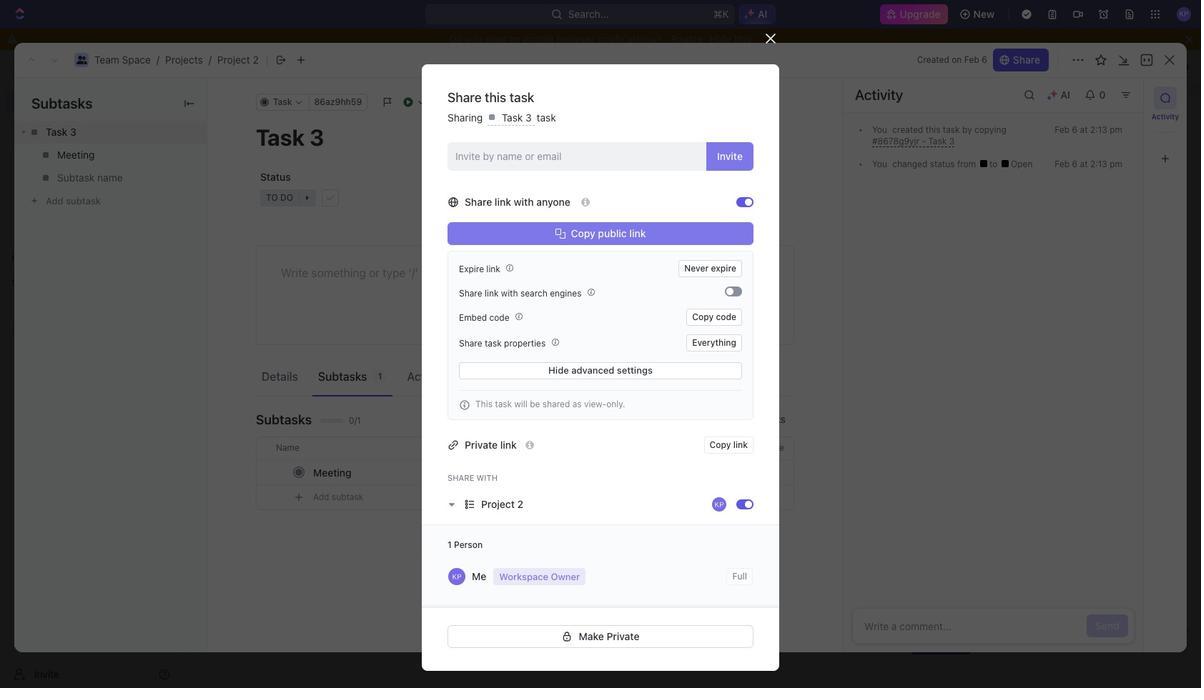 Task type: describe. For each thing, give the bounding box(es) containing it.
task 1
[[238, 326, 266, 338]]

created on feb 6
[[918, 54, 988, 65]]

0 vertical spatial here.
[[997, 299, 1017, 310]]

0 vertical spatial feb
[[965, 54, 980, 65]]

items
[[850, 299, 872, 310]]

as
[[573, 399, 582, 410]]

on inside alert
[[599, 74, 611, 86]]

task 1 link
[[212, 321, 680, 344]]

share for share with
[[448, 473, 475, 483]]

1 horizontal spatial meeting
[[313, 467, 352, 479]]

1 horizontal spatial home
[[208, 61, 236, 73]]

2 for project
[[518, 498, 524, 510]]

to inside alert
[[718, 74, 728, 86]]

kendall
[[346, 114, 404, 134]]

to down the me
[[476, 592, 485, 602]]

add task or reminder button
[[388, 629, 498, 646]]

will left appear
[[930, 612, 943, 623]]

1 vertical spatial kp
[[452, 573, 462, 581]]

manage cards button
[[1077, 56, 1162, 79]]

action
[[407, 370, 441, 383]]

recents
[[217, 165, 261, 177]]

1 horizontal spatial kp
[[715, 500, 724, 509]]

⌘k
[[714, 8, 730, 20]]

status
[[260, 171, 291, 183]]

more inside tasks and reminders assigned to you to you will show here. learn more
[[445, 603, 466, 614]]

sidebar navigation
[[0, 50, 182, 689]]

subtasks
[[744, 413, 786, 426]]

2 horizontal spatial task 3
[[499, 112, 535, 124]]

0 vertical spatial 6
[[982, 54, 988, 65]]

0 horizontal spatial meeting link
[[14, 144, 207, 167]]

never
[[685, 263, 709, 274]]

0 vertical spatial invite
[[718, 150, 743, 162]]

turning
[[562, 74, 596, 86]]

enable
[[523, 33, 554, 45]]

‎task 2 link
[[212, 275, 680, 298]]

you down the me
[[459, 592, 474, 602]]

link right 'public'
[[630, 227, 646, 239]]

activity inside task sidebar navigation tab list
[[1152, 112, 1180, 121]]

projects link
[[165, 54, 203, 66]]

1 inside task 1 link
[[261, 326, 266, 338]]

reminders
[[365, 592, 408, 602]]

0 vertical spatial on
[[952, 54, 962, 65]]

at for changed status from
[[1081, 159, 1089, 170]]

0 vertical spatial edit
[[985, 61, 1003, 73]]

notifications?
[[598, 33, 662, 45]]

1 horizontal spatial task 3
[[238, 235, 267, 247]]

allows
[[668, 74, 696, 86]]

you down workspace
[[487, 592, 502, 602]]

tree inside "sidebar" navigation
[[6, 295, 176, 488]]

view-
[[584, 399, 607, 410]]

you inside alert
[[699, 74, 716, 86]]

workspace owner
[[500, 571, 580, 582]]

1 inside ‎task 1 link
[[261, 258, 266, 270]]

3 up docs link
[[70, 126, 76, 138]]

show inside tasks and reminders assigned to you to you will show here. learn more
[[519, 592, 541, 602]]

project inside team space / projects / project 2 |
[[217, 54, 250, 66]]

#8678g9yjr
[[873, 136, 920, 147]]

user group image
[[76, 56, 87, 64]]

you for you created this task by copying #8678g9yjr - task 3
[[873, 124, 888, 135]]

learn more link for more
[[420, 603, 466, 614]]

learn inside tasks and reminders assigned to you to you will show here. learn more
[[420, 603, 443, 614]]

search...
[[569, 8, 610, 20]]

task up '‎task 1'
[[238, 235, 259, 247]]

1 horizontal spatial team space link
[[212, 184, 680, 207]]

user group image
[[15, 326, 25, 335]]

6 for changed status from
[[1073, 159, 1078, 170]]

1 vertical spatial your
[[896, 299, 914, 310]]

to left "me"
[[769, 405, 780, 418]]

1 vertical spatial project
[[481, 498, 515, 510]]

csv
[[1174, 628, 1190, 637]]

to inside task sidebar content section
[[990, 159, 1001, 170]]

status
[[930, 159, 955, 170]]

2 horizontal spatial subtasks
[[318, 370, 367, 383]]

pm for changed status from
[[1110, 159, 1123, 170]]

layout
[[634, 74, 665, 86]]

you up add task button
[[913, 612, 927, 623]]

excel & csv
[[1143, 628, 1190, 637]]

this inside you created this task by copying #8678g9yjr - task 3
[[926, 124, 941, 135]]

suggest
[[702, 413, 741, 426]]

assigned for assigned to me
[[716, 405, 766, 418]]

0 vertical spatial task 3 link
[[14, 121, 207, 144]]

make
[[579, 631, 604, 643]]

0 vertical spatial private
[[465, 439, 498, 451]]

feb 6 at 2:13 pm for changed status from
[[1055, 159, 1123, 170]]

2 / from the left
[[209, 54, 212, 66]]

share task properties
[[459, 338, 548, 349]]

task up task 1
[[238, 303, 259, 315]]

upgrade link
[[880, 4, 948, 24]]

code for embed code
[[490, 313, 510, 323]]

team for team space / projects / project 2 |
[[94, 54, 119, 66]]

to left appear
[[902, 612, 910, 623]]

copy link
[[710, 440, 748, 450]]

expire
[[459, 264, 484, 275]]

0 horizontal spatial subtasks
[[31, 95, 93, 112]]

reminder
[[455, 632, 492, 642]]

task down share this task
[[502, 112, 523, 124]]

share this task
[[448, 90, 535, 105]]

or
[[444, 632, 453, 642]]

embed
[[459, 313, 487, 323]]

details
[[262, 370, 298, 383]]

task inside you created this task by copying #8678g9yjr - task 3
[[929, 136, 947, 147]]

favorites button
[[6, 250, 63, 268]]

task 2
[[238, 303, 267, 315]]

anyone
[[537, 196, 571, 208]]

everything button
[[687, 335, 743, 352]]

from for status
[[958, 159, 977, 170]]

add task button
[[912, 638, 971, 655]]

agenda for agenda items from your calendars will show here.
[[817, 299, 848, 310]]

copy for copy link
[[710, 440, 731, 450]]

hide advanced settings
[[549, 365, 653, 376]]

1 left the person
[[448, 540, 452, 551]]

|
[[266, 53, 269, 67]]

you created this task by copying #8678g9yjr - task 3
[[873, 124, 1007, 147]]

add for add task or reminder
[[405, 632, 422, 642]]

task up docs on the top left of the page
[[46, 126, 67, 138]]

copying
[[975, 124, 1007, 135]]

and inside tasks and reminders assigned to you to you will show here. learn more
[[348, 592, 363, 602]]

1 horizontal spatial meeting link
[[310, 462, 594, 483]]

inbox
[[34, 120, 59, 132]]

invite inside "sidebar" navigation
[[34, 669, 59, 681]]

1 vertical spatial hide
[[549, 365, 569, 376]]

1 horizontal spatial show
[[973, 299, 994, 310]]

share link with search engines
[[459, 288, 584, 299]]

send
[[1096, 620, 1120, 632]]

task 2 link
[[212, 298, 680, 321]]

share with
[[448, 473, 498, 483]]

new
[[974, 8, 995, 20]]

drop,
[[757, 74, 781, 86]]

home inside "sidebar" navigation
[[34, 96, 62, 108]]

6 for created this task by copying
[[1073, 124, 1078, 135]]

created
[[918, 54, 950, 65]]

‎task for ‎task 1
[[238, 258, 259, 270]]

‎task 1 link
[[212, 253, 680, 275]]

1 vertical spatial this
[[485, 90, 507, 105]]

Subtask name text field
[[57, 172, 167, 184]]

copy for copy public link
[[571, 227, 596, 239]]

2 for task
[[261, 303, 267, 315]]

my work
[[217, 405, 265, 418]]

learn inside alert
[[865, 74, 891, 86]]

your inside alert
[[505, 74, 526, 86]]

new button
[[954, 3, 1004, 26]]

calendars
[[916, 299, 955, 310]]

everything
[[693, 337, 737, 348]]

here. inside tasks and reminders assigned to you to you will show here. learn more
[[543, 592, 564, 602]]

with for anyone
[[514, 196, 534, 208]]

you for you
[[873, 159, 888, 170]]

copy public link
[[571, 227, 646, 239]]

action items
[[407, 370, 474, 383]]

2:13 for changed status from
[[1091, 159, 1108, 170]]

tasks and reminders assigned to you to you will show here. learn more
[[322, 592, 564, 614]]

‎task for ‎task 2
[[238, 280, 259, 293]]

be
[[530, 399, 540, 410]]

copy code
[[693, 312, 737, 322]]

browser
[[557, 33, 595, 45]]

today button
[[1116, 185, 1152, 202]]



Task type: vqa. For each thing, say whether or not it's contained in the screenshot.
the Time in the Time Tracking link
no



Task type: locate. For each thing, give the bounding box(es) containing it.
share button
[[994, 49, 1049, 72]]

copy down suggest
[[710, 440, 731, 450]]

task 3 link down home link
[[14, 121, 207, 144]]

1 vertical spatial learn
[[420, 603, 443, 614]]

your left home!
[[505, 74, 526, 86]]

you inside you created this task by copying #8678g9yjr - task 3
[[873, 124, 888, 135]]

0 horizontal spatial this
[[485, 90, 507, 105]]

1 vertical spatial task 3 link
[[212, 230, 680, 253]]

engines
[[550, 288, 582, 299]]

assigned for assigned to
[[444, 171, 487, 183]]

space inside team space / projects / project 2 |
[[122, 54, 151, 66]]

0 horizontal spatial edit
[[613, 74, 631, 86]]

will inside tasks and reminders assigned to you to you will show here. learn more
[[504, 592, 517, 602]]

task inside button
[[948, 641, 965, 652]]

team inside team space / projects / project 2 |
[[94, 54, 119, 66]]

feb 6 at 2:13 pm for created this task by copying
[[1055, 124, 1123, 135]]

at right open
[[1081, 159, 1089, 170]]

more
[[894, 74, 917, 86], [445, 603, 466, 614]]

project left |
[[217, 54, 250, 66]]

0 horizontal spatial meeting
[[57, 149, 95, 161]]

advanced
[[572, 365, 615, 376]]

work
[[237, 405, 265, 418]]

1 vertical spatial on
[[599, 74, 611, 86]]

3
[[526, 112, 532, 124], [70, 126, 76, 138], [950, 136, 955, 147], [261, 235, 267, 247]]

1 horizontal spatial invite
[[718, 150, 743, 162]]

0 vertical spatial hide
[[710, 33, 732, 45]]

spaces
[[11, 278, 42, 288]]

make private
[[579, 631, 640, 643]]

1 horizontal spatial learn more link
[[865, 74, 917, 86]]

0 vertical spatial assigned
[[444, 171, 487, 183]]

2 vertical spatial here.
[[976, 612, 996, 623]]

1 vertical spatial assigned
[[863, 612, 900, 623]]

1 vertical spatial meeting link
[[310, 462, 594, 483]]

task inside 'button'
[[424, 632, 442, 642]]

activity
[[856, 87, 904, 103], [1152, 112, 1180, 121]]

1 horizontal spatial subtasks
[[256, 412, 312, 427]]

0 vertical spatial with
[[514, 196, 534, 208]]

link down suggest subtasks button
[[734, 440, 748, 450]]

1 horizontal spatial space
[[265, 189, 294, 201]]

edit left the layout
[[613, 74, 631, 86]]

project
[[217, 54, 250, 66], [481, 498, 515, 510]]

feb 6 at 2:13 pm down manage
[[1055, 124, 1123, 135]]

activity inside task sidebar content section
[[856, 87, 904, 103]]

items
[[444, 370, 474, 383]]

dashboards
[[34, 169, 90, 181]]

copy for copy code
[[693, 312, 714, 322]]

space for team space / projects / project 2 |
[[122, 54, 151, 66]]

0/1
[[349, 416, 361, 426]]

0 horizontal spatial space
[[122, 54, 151, 66]]

on right created
[[952, 54, 962, 65]]

0 vertical spatial 2:13
[[1091, 124, 1108, 135]]

0 vertical spatial team space link
[[94, 54, 151, 66]]

customize
[[454, 74, 503, 86]]

0 horizontal spatial your
[[505, 74, 526, 86]]

meeting
[[57, 149, 95, 161], [313, 467, 352, 479]]

task
[[510, 90, 535, 105], [537, 112, 556, 124], [943, 124, 960, 135], [485, 338, 502, 349], [495, 399, 512, 410], [424, 632, 442, 642], [948, 641, 965, 652]]

86az9hh59
[[314, 97, 362, 107]]

2 inside team space / projects / project 2 |
[[253, 54, 259, 66]]

0 vertical spatial you
[[873, 124, 888, 135]]

to left open
[[990, 159, 1001, 170]]

copy up everything
[[693, 312, 714, 322]]

0 horizontal spatial hide
[[549, 365, 569, 376]]

0 vertical spatial your
[[505, 74, 526, 86]]

agenda for agenda
[[716, 165, 757, 177]]

workspace
[[500, 571, 549, 582]]

drag,
[[730, 74, 754, 86]]

0 horizontal spatial invite
[[34, 669, 59, 681]]

1 horizontal spatial team
[[238, 189, 262, 201]]

share for share task properties
[[459, 338, 483, 349]]

team down recents
[[238, 189, 262, 201]]

1 horizontal spatial activity
[[1152, 112, 1180, 121]]

by
[[963, 124, 973, 135]]

and right drop,
[[784, 74, 801, 86]]

link for expire link
[[487, 264, 501, 275]]

invite
[[718, 150, 743, 162], [34, 669, 59, 681]]

dates
[[627, 171, 655, 183]]

team right user group icon
[[94, 54, 119, 66]]

2 you from the top
[[873, 159, 888, 170]]

0 vertical spatial home
[[208, 61, 236, 73]]

will down workspace
[[504, 592, 517, 602]]

with up project 2
[[477, 473, 498, 483]]

1 vertical spatial from
[[875, 299, 893, 310]]

1 vertical spatial assigned
[[716, 405, 766, 418]]

0 vertical spatial tasks
[[322, 592, 345, 602]]

task right -
[[929, 136, 947, 147]]

will left "be"
[[515, 399, 528, 410]]

2 2:13 from the top
[[1091, 159, 1108, 170]]

share link with anyone
[[465, 196, 573, 208]]

space inside team space link
[[265, 189, 294, 201]]

add left 'or'
[[405, 632, 422, 642]]

link for private link
[[501, 439, 517, 451]]

here. right appear
[[976, 612, 996, 623]]

task 3 link up expire
[[212, 230, 680, 253]]

here. right calendars on the right top of the page
[[997, 299, 1017, 310]]

1 vertical spatial task 3
[[46, 126, 76, 138]]

assigned inside tasks and reminders assigned to you to you will show here. learn more
[[410, 592, 446, 602]]

at for created this task by copying
[[1081, 124, 1089, 135]]

2 pm from the top
[[1110, 159, 1123, 170]]

only.
[[607, 399, 626, 410]]

from
[[958, 159, 977, 170], [875, 299, 893, 310]]

0 horizontal spatial learn
[[420, 603, 443, 614]]

2 vertical spatial this
[[926, 124, 941, 135]]

1 up ‎task 2
[[261, 258, 266, 270]]

add for add task
[[929, 641, 945, 652]]

pm
[[1110, 124, 1123, 135], [1110, 159, 1123, 170]]

1 vertical spatial pm
[[1110, 159, 1123, 170]]

learn more link right cards.
[[865, 74, 917, 86]]

3 inside you created this task by copying #8678g9yjr - task 3
[[950, 136, 955, 147]]

to up "share link with anyone"
[[490, 171, 500, 183]]

0 horizontal spatial tasks
[[322, 592, 345, 602]]

pm up today
[[1110, 159, 1123, 170]]

0 vertical spatial feb 6 at 2:13 pm
[[1055, 124, 1123, 135]]

1 horizontal spatial your
[[896, 299, 914, 310]]

1 horizontal spatial more
[[894, 74, 917, 86]]

add inside 'button'
[[405, 632, 422, 642]]

0 horizontal spatial assigned
[[410, 592, 446, 602]]

share inside button
[[1014, 54, 1041, 66]]

kp down the copy link
[[715, 500, 724, 509]]

send button
[[1088, 615, 1129, 638]]

1 pm from the top
[[1110, 124, 1123, 135]]

0 vertical spatial activity
[[856, 87, 904, 103]]

my
[[217, 405, 234, 418]]

1 vertical spatial and
[[348, 592, 363, 602]]

0 horizontal spatial here.
[[543, 592, 564, 602]]

kp left the me
[[452, 573, 462, 581]]

space left projects
[[122, 54, 151, 66]]

share for share link with anyone
[[465, 196, 492, 208]]

1 vertical spatial invite
[[34, 669, 59, 681]]

feb for created this task by copying
[[1055, 124, 1070, 135]]

0 vertical spatial more
[[894, 74, 917, 86]]

with left "anyone"
[[514, 196, 534, 208]]

code up "share task properties"
[[490, 313, 510, 323]]

alert
[[182, 64, 1202, 96]]

subtasks up 0/1
[[318, 370, 367, 383]]

agenda
[[716, 165, 757, 177], [817, 299, 848, 310]]

task inside you created this task by copying #8678g9yjr - task 3
[[943, 124, 960, 135]]

properties
[[504, 338, 546, 349]]

0 horizontal spatial task 3 link
[[14, 121, 207, 144]]

space down the status on the left top of page
[[265, 189, 294, 201]]

you right do
[[465, 33, 482, 45]]

upgrade
[[900, 8, 941, 20]]

edit inside alert
[[613, 74, 631, 86]]

1 down "task 2"
[[261, 326, 266, 338]]

public
[[598, 227, 627, 239]]

2 for ‎task
[[261, 280, 267, 293]]

this up -
[[926, 124, 941, 135]]

manage
[[1085, 61, 1123, 73]]

team space / projects / project 2 |
[[94, 53, 269, 67]]

meeting link down the private link
[[310, 462, 594, 483]]

0 horizontal spatial project
[[217, 54, 250, 66]]

tasks for tasks and reminders assigned to you to you will show here. learn more
[[322, 592, 345, 602]]

0 horizontal spatial team space link
[[94, 54, 151, 66]]

feb for changed status from
[[1055, 159, 1070, 170]]

1 vertical spatial feb
[[1055, 124, 1070, 135]]

‎task up ‎task 2
[[238, 258, 259, 270]]

assigned to
[[444, 171, 500, 183]]

0 vertical spatial learn
[[865, 74, 891, 86]]

subtasks
[[31, 95, 93, 112], [318, 370, 367, 383], [256, 412, 312, 427]]

0 vertical spatial this
[[735, 33, 752, 45]]

meeting up dashboards
[[57, 149, 95, 161]]

1 left action
[[378, 371, 382, 382]]

timesheets link
[[6, 188, 176, 211]]

with for search
[[501, 288, 518, 299]]

today
[[1122, 188, 1147, 199]]

team space link right user group icon
[[94, 54, 151, 66]]

hide left advanced
[[549, 365, 569, 376]]

learn up add task or reminder 'button'
[[420, 603, 443, 614]]

inbox link
[[6, 115, 176, 138]]

link for share link with anyone
[[495, 196, 511, 208]]

here. down owner
[[543, 592, 564, 602]]

to right want
[[511, 33, 520, 45]]

0 horizontal spatial agenda
[[716, 165, 757, 177]]

will right calendars on the right top of the page
[[958, 299, 971, 310]]

2 inside task 2 link
[[261, 303, 267, 315]]

more up created
[[894, 74, 917, 86]]

show
[[973, 299, 994, 310], [519, 592, 541, 602]]

task 3 up docs on the top left of the page
[[46, 126, 76, 138]]

from right items
[[875, 299, 893, 310]]

tasks for tasks assigned to you will appear here.
[[838, 612, 861, 623]]

layout:
[[1006, 61, 1036, 73]]

more up add task or reminder
[[445, 603, 466, 614]]

0 vertical spatial subtasks
[[31, 95, 93, 112]]

space
[[122, 54, 151, 66], [265, 189, 294, 201]]

0 horizontal spatial assigned
[[444, 171, 487, 183]]

2:13 for created this task by copying
[[1091, 124, 1108, 135]]

1 2:13 from the top
[[1091, 124, 1108, 135]]

edit left layout:
[[985, 61, 1003, 73]]

task sidebar content section
[[843, 78, 1144, 653]]

task sidebar navigation tab list
[[1150, 87, 1182, 170]]

2 vertical spatial 6
[[1073, 159, 1078, 170]]

link for share link with search engines
[[485, 288, 499, 299]]

team for team space
[[238, 189, 262, 201]]

1 vertical spatial copy
[[693, 312, 714, 322]]

this up drag,
[[735, 33, 752, 45]]

2 horizontal spatial this
[[926, 124, 941, 135]]

me
[[783, 405, 799, 418]]

tasks assigned to you will appear here.
[[838, 612, 999, 623]]

1 horizontal spatial /
[[209, 54, 212, 66]]

1
[[261, 258, 266, 270], [261, 326, 266, 338], [378, 371, 382, 382], [448, 540, 452, 551]]

1 ‎task from the top
[[238, 258, 259, 270]]

pm for created this task by copying
[[1110, 124, 1123, 135]]

timesheets
[[34, 193, 88, 205]]

your left calendars on the right top of the page
[[896, 299, 914, 310]]

share for share link with search engines
[[459, 288, 483, 299]]

home link
[[6, 91, 176, 114]]

sharing
[[448, 112, 486, 124]]

learn
[[865, 74, 891, 86], [420, 603, 443, 614]]

code for copy code
[[716, 312, 737, 322]]

task 3 up '‎task 1'
[[238, 235, 267, 247]]

hide down the ⌘k
[[710, 33, 732, 45]]

from for items
[[875, 299, 893, 310]]

learn more link up add task or reminder 'button'
[[420, 603, 466, 614]]

appear
[[945, 612, 973, 623]]

docs link
[[6, 139, 176, 162]]

and inside alert
[[784, 74, 801, 86]]

1 horizontal spatial assigned
[[716, 405, 766, 418]]

from inside task sidebar content section
[[958, 159, 977, 170]]

show right calendars on the right top of the page
[[973, 299, 994, 310]]

home!
[[529, 74, 559, 86]]

1 person
[[448, 540, 483, 551]]

2 at from the top
[[1081, 159, 1089, 170]]

0 horizontal spatial team
[[94, 54, 119, 66]]

action items button
[[402, 363, 479, 390]]

3 down home!
[[526, 112, 532, 124]]

0 vertical spatial ‎task
[[238, 258, 259, 270]]

0 horizontal spatial activity
[[856, 87, 904, 103]]

/ right projects link
[[209, 54, 212, 66]]

tree
[[6, 295, 176, 488]]

share for share this task
[[448, 90, 482, 105]]

private up share with
[[465, 439, 498, 451]]

Invite by name or email text field
[[456, 146, 701, 167]]

1 horizontal spatial learn
[[865, 74, 891, 86]]

1 vertical spatial subtasks
[[318, 370, 367, 383]]

0 vertical spatial at
[[1081, 124, 1089, 135]]

task down "task 2"
[[238, 326, 259, 338]]

1 horizontal spatial hide
[[710, 33, 732, 45]]

1 you from the top
[[873, 124, 888, 135]]

home right projects
[[208, 61, 236, 73]]

add
[[405, 632, 422, 642], [929, 641, 945, 652]]

activity down cards.
[[856, 87, 904, 103]]

1 horizontal spatial and
[[784, 74, 801, 86]]

project down share with
[[481, 498, 515, 510]]

share for share
[[1014, 54, 1041, 66]]

to left drag,
[[718, 74, 728, 86]]

1 vertical spatial at
[[1081, 159, 1089, 170]]

Edit task name text field
[[256, 124, 795, 151]]

&
[[1166, 628, 1172, 637]]

open
[[1009, 159, 1033, 170]]

0 horizontal spatial add
[[405, 632, 422, 642]]

1 horizontal spatial project
[[481, 498, 515, 510]]

show down workspace
[[519, 592, 541, 602]]

2 vertical spatial with
[[477, 473, 498, 483]]

86az9hh59 button
[[309, 94, 368, 111]]

created
[[893, 124, 924, 135]]

link for copy link
[[734, 440, 748, 450]]

embed code
[[459, 313, 512, 323]]

1 vertical spatial edit
[[613, 74, 631, 86]]

subtasks up 'inbox'
[[31, 95, 93, 112]]

1 / from the left
[[157, 54, 160, 66]]

1 vertical spatial space
[[265, 189, 294, 201]]

1 vertical spatial private
[[607, 631, 640, 643]]

0 horizontal spatial from
[[875, 299, 893, 310]]

link up embed code on the left top of page
[[485, 288, 499, 299]]

0 vertical spatial pm
[[1110, 124, 1123, 135]]

you down #8678g9yjr
[[873, 159, 888, 170]]

learn more link inside alert
[[865, 74, 917, 86]]

space for team space
[[265, 189, 294, 201]]

1 horizontal spatial edit
[[985, 61, 1003, 73]]

edit layout:
[[985, 61, 1036, 73]]

agenda items from your calendars will show here.
[[817, 299, 1020, 310]]

add down tasks assigned to you will appear here.
[[929, 641, 945, 652]]

code up everything
[[716, 312, 737, 322]]

3 up '‎task 1'
[[261, 235, 267, 247]]

0 horizontal spatial private
[[465, 439, 498, 451]]

‎task 1
[[238, 258, 266, 270]]

at down manage
[[1081, 124, 1089, 135]]

2 horizontal spatial here.
[[997, 299, 1017, 310]]

assigned
[[410, 592, 446, 602], [863, 612, 900, 623]]

0 horizontal spatial kp
[[452, 573, 462, 581]]

resize
[[804, 74, 831, 86]]

3 up status
[[950, 136, 955, 147]]

alert containing 🏡 customize your home! turning on edit layout allows you to drag, drop, and resize cards.
[[182, 64, 1202, 96]]

1 feb 6 at 2:13 pm from the top
[[1055, 124, 1123, 135]]

2 ‎task from the top
[[238, 280, 259, 293]]

/ left projects link
[[157, 54, 160, 66]]

more inside alert
[[894, 74, 917, 86]]

do
[[450, 33, 463, 45]]

home up 'inbox'
[[34, 96, 62, 108]]

here.
[[997, 299, 1017, 310], [543, 592, 564, 602], [976, 612, 996, 623]]

never expire button
[[679, 260, 743, 277]]

good
[[217, 114, 259, 134]]

2
[[253, 54, 259, 66], [261, 280, 267, 293], [261, 303, 267, 315], [518, 498, 524, 510]]

settings
[[617, 365, 653, 376]]

0 vertical spatial meeting
[[57, 149, 95, 161]]

0 vertical spatial task 3
[[499, 112, 535, 124]]

2 feb 6 at 2:13 pm from the top
[[1055, 159, 1123, 170]]

excel
[[1143, 628, 1164, 637]]

1 horizontal spatial from
[[958, 159, 977, 170]]

2 vertical spatial task 3
[[238, 235, 267, 247]]

link right expire
[[487, 264, 501, 275]]

1 at from the top
[[1081, 124, 1089, 135]]

add inside button
[[929, 641, 945, 652]]

add task
[[929, 641, 965, 652]]

2 inside the ‎task 2 link
[[261, 280, 267, 293]]

copy left 'public'
[[571, 227, 596, 239]]

on right "turning"
[[599, 74, 611, 86]]

0 vertical spatial and
[[784, 74, 801, 86]]

with left search
[[501, 288, 518, 299]]

feb 6 at 2:13 pm up today
[[1055, 159, 1123, 170]]

afternoon,
[[263, 114, 343, 134]]

team space link down assigned to
[[212, 184, 680, 207]]

1 vertical spatial 6
[[1073, 124, 1078, 135]]

task 3 down share this task
[[499, 112, 535, 124]]

assigned
[[444, 171, 487, 183], [716, 405, 766, 418]]

1 horizontal spatial this
[[735, 33, 752, 45]]

0 horizontal spatial and
[[348, 592, 363, 602]]

/
[[157, 54, 160, 66], [209, 54, 212, 66]]

docs
[[34, 145, 58, 157]]

this down customize
[[485, 90, 507, 105]]

0 horizontal spatial task 3
[[46, 126, 76, 138]]

-
[[922, 136, 926, 147]]

‎task
[[238, 258, 259, 270], [238, 280, 259, 293]]

learn more link for drop,
[[865, 74, 917, 86]]

0 vertical spatial meeting link
[[14, 144, 207, 167]]

subtasks down details
[[256, 412, 312, 427]]

pm left task sidebar navigation tab list
[[1110, 124, 1123, 135]]

suggest subtasks
[[702, 413, 786, 426]]

tasks inside tasks and reminders assigned to you to you will show here. learn more
[[322, 592, 345, 602]]

to up add task or reminder
[[449, 592, 457, 602]]

to
[[511, 33, 520, 45], [718, 74, 728, 86], [990, 159, 1001, 170], [490, 171, 500, 183], [769, 405, 780, 418], [449, 592, 457, 602], [476, 592, 485, 602], [902, 612, 910, 623]]

1 vertical spatial show
[[519, 592, 541, 602]]

meeting link up subtask name text field
[[14, 144, 207, 167]]



